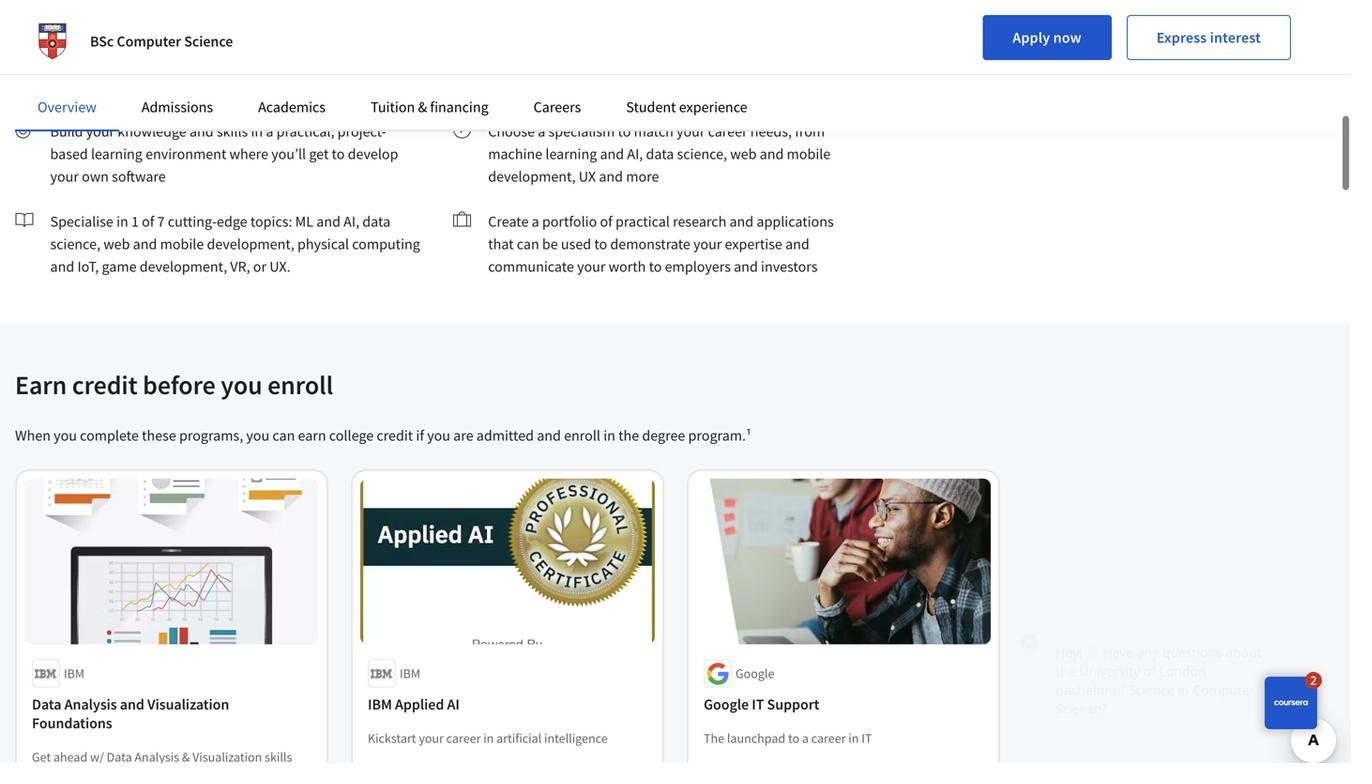 Task type: locate. For each thing, give the bounding box(es) containing it.
academics link
[[258, 98, 326, 116]]

to down support
[[788, 730, 800, 747]]

programs,
[[179, 426, 243, 445]]

university
[[50, 77, 114, 96]]

ibm for applied
[[400, 665, 421, 682]]

0 vertical spatial enroll
[[268, 368, 333, 401]]

data down match
[[646, 145, 674, 163]]

and down specialism
[[600, 145, 624, 163]]

of right "use"
[[647, 54, 659, 73]]

credit
[[213, 54, 250, 73], [72, 368, 138, 401], [377, 426, 413, 445]]

of right 1
[[142, 212, 154, 231]]

in inside "build your knowledge and skills in a practical, project- based learning environment where you'll get to develop your own software"
[[251, 122, 263, 141]]

adopted
[[706, 54, 759, 73]]

vr,
[[230, 257, 250, 276]]

communicate
[[488, 257, 574, 276]]

of left practical
[[600, 212, 613, 231]]

based
[[50, 145, 88, 163]]

data
[[32, 695, 61, 714]]

admissions link
[[142, 98, 213, 116]]

careers link
[[534, 98, 581, 116]]

now
[[1054, 28, 1082, 47]]

practical
[[616, 212, 670, 231]]

2 horizontal spatial credit
[[377, 426, 413, 445]]

1 horizontal spatial web
[[730, 145, 757, 163]]

ai, up more
[[627, 145, 643, 163]]

environment
[[146, 145, 227, 163]]

learn or perfect your use of widely adopted programming languages such as python, c++, c#, java script.
[[488, 54, 848, 96]]

ibm applied ai
[[368, 695, 460, 714]]

the left degree
[[619, 426, 639, 445]]

applications
[[757, 212, 834, 231]]

in up where
[[251, 122, 263, 141]]

your down 'applied' on the bottom of page
[[419, 730, 444, 747]]

and down 1
[[133, 235, 157, 253]]

university of london logo image
[[30, 19, 75, 64]]

0 horizontal spatial ai,
[[344, 212, 360, 231]]

2 vertical spatial credit
[[377, 426, 413, 445]]

complete
[[50, 54, 111, 73]]

and up "physical"
[[317, 212, 341, 231]]

ml
[[295, 212, 314, 231]]

c#,
[[687, 77, 707, 96]]

ibm up the analysis
[[64, 665, 85, 682]]

science,
[[677, 145, 727, 163], [50, 235, 100, 253]]

1 horizontal spatial credit
[[213, 54, 250, 73]]

your right the "build"
[[86, 122, 115, 141]]

knowledge
[[118, 122, 187, 141]]

to left match
[[618, 122, 631, 141]]

0 horizontal spatial web
[[103, 235, 130, 253]]

0 vertical spatial google
[[736, 665, 775, 682]]

and up environment
[[190, 122, 214, 141]]

can left "be"
[[517, 235, 539, 253]]

1 vertical spatial science,
[[50, 235, 100, 253]]

and down expertise
[[734, 257, 758, 276]]

and down applications
[[786, 235, 810, 253]]

python,
[[605, 77, 654, 96]]

credit left if
[[377, 426, 413, 445]]

0 horizontal spatial the
[[383, 54, 404, 73]]

get
[[309, 145, 329, 163]]

script.
[[742, 77, 782, 96]]

1 horizontal spatial ai,
[[627, 145, 643, 163]]

google up google it support
[[736, 665, 775, 682]]

data up 'computing'
[[363, 212, 391, 231]]

or inside learn or perfect your use of widely adopted programming languages such as python, c++, c#, java script.
[[527, 54, 540, 73]]

0 vertical spatial science,
[[677, 145, 727, 163]]

1 horizontal spatial can
[[517, 235, 539, 253]]

used
[[561, 235, 591, 253]]

of inside learn or perfect your use of widely adopted programming languages such as python, c++, c#, java script.
[[647, 54, 659, 73]]

data inside specialise in 1 of 7 cutting-edge topics: ml and ai, data science, web and mobile development, physical computing and iot, game development, vr, or ux.
[[363, 212, 391, 231]]

admitted
[[477, 426, 534, 445]]

mobile down from
[[787, 145, 831, 163]]

ibm
[[64, 665, 85, 682], [400, 665, 421, 682], [368, 695, 392, 714]]

and down needs,
[[760, 145, 784, 163]]

career down 'google it support' link
[[812, 730, 846, 747]]

earn
[[298, 426, 326, 445]]

java
[[710, 77, 739, 96]]

1 horizontal spatial data
[[646, 145, 674, 163]]

ai,
[[627, 145, 643, 163], [344, 212, 360, 231]]

and right the analysis
[[120, 695, 144, 714]]

1 vertical spatial it
[[862, 730, 872, 747]]

2 horizontal spatial ibm
[[400, 665, 421, 682]]

use
[[622, 54, 644, 73]]

career down ai
[[446, 730, 481, 747]]

0 horizontal spatial science,
[[50, 235, 100, 253]]

you up programs,
[[221, 368, 262, 401]]

development, down cutting-
[[140, 257, 227, 276]]

1 horizontal spatial the
[[619, 426, 639, 445]]

development, up vr,
[[207, 235, 295, 253]]

1 horizontal spatial career
[[708, 122, 748, 141]]

it down 'google it support' link
[[862, 730, 872, 747]]

enroll up earn
[[268, 368, 333, 401]]

0 vertical spatial or
[[527, 54, 540, 73]]

credit up complete
[[72, 368, 138, 401]]

0 horizontal spatial can
[[273, 426, 295, 445]]

1 vertical spatial development,
[[207, 235, 295, 253]]

0 horizontal spatial ibm
[[64, 665, 85, 682]]

and left iot,
[[50, 257, 74, 276]]

can left earn
[[273, 426, 295, 445]]

google for google
[[736, 665, 775, 682]]

a down careers link
[[538, 122, 546, 141]]

0 horizontal spatial mobile
[[160, 235, 204, 253]]

your
[[590, 54, 619, 73], [86, 122, 115, 141], [677, 122, 705, 141], [50, 167, 79, 186], [694, 235, 722, 253], [577, 257, 606, 276], [419, 730, 444, 747]]

ibm for analysis
[[64, 665, 85, 682]]

your up as
[[590, 54, 619, 73]]

or right vr,
[[253, 257, 267, 276]]

mobile
[[787, 145, 831, 163], [160, 235, 204, 253]]

earn credit before you enroll
[[15, 368, 333, 401]]

a inside "build your knowledge and skills in a practical, project- based learning environment where you'll get to develop your own software"
[[266, 122, 274, 141]]

ibm applied ai link
[[368, 695, 648, 714]]

2 horizontal spatial career
[[812, 730, 846, 747]]

a right the create
[[532, 212, 539, 231]]

computing
[[352, 235, 420, 253]]

0 vertical spatial data
[[646, 145, 674, 163]]

a up you'll
[[266, 122, 274, 141]]

learning for software
[[91, 145, 143, 163]]

1 vertical spatial or
[[253, 257, 267, 276]]

game
[[102, 257, 137, 276]]

enroll right the admitted
[[564, 426, 601, 445]]

1 vertical spatial web
[[103, 235, 130, 253]]

learning inside choose a specialism to match your career needs, from machine learning and ai, data science, web and mobile development, ux and more
[[546, 145, 597, 163]]

you
[[221, 368, 262, 401], [54, 426, 77, 445], [246, 426, 270, 445], [427, 426, 451, 445]]

1 horizontal spatial science,
[[677, 145, 727, 163]]

science, down specialise at the top left of page
[[50, 235, 100, 253]]

ibm up ibm applied ai on the left of the page
[[400, 665, 421, 682]]

express interest button
[[1127, 15, 1292, 60]]

1 vertical spatial data
[[363, 212, 391, 231]]

web inside specialise in 1 of 7 cutting-edge topics: ml and ai, data science, web and mobile development, physical computing and iot, game development, vr, or ux.
[[103, 235, 130, 253]]

it up launchpad
[[752, 695, 764, 714]]

complete
[[80, 426, 139, 445]]

enroll
[[268, 368, 333, 401], [564, 426, 601, 445]]

1 horizontal spatial learning
[[546, 145, 597, 163]]

kickstart
[[368, 730, 416, 747]]

the right the by
[[383, 54, 404, 73]]

1 vertical spatial ai,
[[344, 212, 360, 231]]

complete 23 courses (360 credit hours) accredited by the university of london.
[[50, 54, 404, 96]]

the launchpad to a career in it
[[704, 730, 872, 747]]

learning up own
[[91, 145, 143, 163]]

0 vertical spatial mobile
[[787, 145, 831, 163]]

cutting-
[[168, 212, 217, 231]]

0 horizontal spatial it
[[752, 695, 764, 714]]

learning
[[91, 145, 143, 163], [546, 145, 597, 163]]

your down research at the top of the page
[[694, 235, 722, 253]]

to right get
[[332, 145, 345, 163]]

google it support
[[704, 695, 820, 714]]

ai, up "physical"
[[344, 212, 360, 231]]

1 vertical spatial credit
[[72, 368, 138, 401]]

admissions
[[142, 98, 213, 116]]

0 horizontal spatial learning
[[91, 145, 143, 163]]

to inside "build your knowledge and skills in a practical, project- based learning environment where you'll get to develop your own software"
[[332, 145, 345, 163]]

your down the student experience link
[[677, 122, 705, 141]]

0 vertical spatial the
[[383, 54, 404, 73]]

mobile down cutting-
[[160, 235, 204, 253]]

science, down experience
[[677, 145, 727, 163]]

data
[[646, 145, 674, 163], [363, 212, 391, 231]]

0 horizontal spatial or
[[253, 257, 267, 276]]

to
[[618, 122, 631, 141], [332, 145, 345, 163], [594, 235, 607, 253], [649, 257, 662, 276], [788, 730, 800, 747]]

learning down specialism
[[546, 145, 597, 163]]

tuition & financing
[[371, 98, 489, 116]]

or up languages
[[527, 54, 540, 73]]

1 learning from the left
[[91, 145, 143, 163]]

and right ux
[[599, 167, 623, 186]]

of down 23
[[116, 77, 129, 96]]

ai, inside choose a specialism to match your career needs, from machine learning and ai, data science, web and mobile development, ux and more
[[627, 145, 643, 163]]

ibm up kickstart
[[368, 695, 392, 714]]

0 vertical spatial can
[[517, 235, 539, 253]]

credit down science
[[213, 54, 250, 73]]

college
[[329, 426, 374, 445]]

widely
[[662, 54, 703, 73]]

development, down machine
[[488, 167, 576, 186]]

career down experience
[[708, 122, 748, 141]]

2 vertical spatial development,
[[140, 257, 227, 276]]

0 vertical spatial development,
[[488, 167, 576, 186]]

1 horizontal spatial ibm
[[368, 695, 392, 714]]

0 vertical spatial web
[[730, 145, 757, 163]]

in down 'google it support' link
[[849, 730, 859, 747]]

0 horizontal spatial data
[[363, 212, 391, 231]]

web down needs,
[[730, 145, 757, 163]]

a down support
[[802, 730, 809, 747]]

credit inside complete 23 courses (360 credit hours) accredited by the university of london.
[[213, 54, 250, 73]]

google
[[736, 665, 775, 682], [704, 695, 749, 714]]

your down based
[[50, 167, 79, 186]]

in left artificial
[[484, 730, 494, 747]]

of
[[647, 54, 659, 73], [116, 77, 129, 96], [142, 212, 154, 231], [600, 212, 613, 231]]

google up "the"
[[704, 695, 749, 714]]

0 vertical spatial ai,
[[627, 145, 643, 163]]

1 vertical spatial google
[[704, 695, 749, 714]]

own
[[82, 167, 109, 186]]

0 vertical spatial credit
[[213, 54, 250, 73]]

ux.
[[270, 257, 291, 276]]

web
[[730, 145, 757, 163], [103, 235, 130, 253]]

the
[[383, 54, 404, 73], [619, 426, 639, 445]]

apply now
[[1013, 28, 1082, 47]]

your down used
[[577, 257, 606, 276]]

career inside choose a specialism to match your career needs, from machine learning and ai, data science, web and mobile development, ux and more
[[708, 122, 748, 141]]

1 horizontal spatial it
[[862, 730, 872, 747]]

where
[[230, 145, 268, 163]]

in left 1
[[116, 212, 128, 231]]

or
[[527, 54, 540, 73], [253, 257, 267, 276]]

1 horizontal spatial mobile
[[787, 145, 831, 163]]

2 learning from the left
[[546, 145, 597, 163]]

or inside specialise in 1 of 7 cutting-edge topics: ml and ai, data science, web and mobile development, physical computing and iot, game development, vr, or ux.
[[253, 257, 267, 276]]

1 vertical spatial mobile
[[160, 235, 204, 253]]

from
[[795, 122, 825, 141]]

if
[[416, 426, 424, 445]]

web up 'game'
[[103, 235, 130, 253]]

build your knowledge and skills in a practical, project- based learning environment where you'll get to develop your own software
[[50, 122, 398, 186]]

learning inside "build your knowledge and skills in a practical, project- based learning environment where you'll get to develop your own software"
[[91, 145, 143, 163]]

software
[[112, 167, 166, 186]]

0 vertical spatial it
[[752, 695, 764, 714]]

support
[[767, 695, 820, 714]]

1 horizontal spatial or
[[527, 54, 540, 73]]

and inside "build your knowledge and skills in a practical, project- based learning environment where you'll get to develop your own software"
[[190, 122, 214, 141]]

1 vertical spatial can
[[273, 426, 295, 445]]

and up expertise
[[730, 212, 754, 231]]

1 horizontal spatial enroll
[[564, 426, 601, 445]]

degree
[[642, 426, 686, 445]]

academics
[[258, 98, 326, 116]]

data analysis and visualization foundations
[[32, 695, 229, 733]]



Task type: describe. For each thing, give the bounding box(es) containing it.
ai, inside specialise in 1 of 7 cutting-edge topics: ml and ai, data science, web and mobile development, physical computing and iot, game development, vr, or ux.
[[344, 212, 360, 231]]

1 vertical spatial the
[[619, 426, 639, 445]]

employers
[[665, 257, 731, 276]]

student experience
[[626, 98, 748, 116]]

data inside choose a specialism to match your career needs, from machine learning and ai, data science, web and mobile development, ux and more
[[646, 145, 674, 163]]

iot,
[[77, 257, 99, 276]]

accredited
[[296, 54, 362, 73]]

you right when at the bottom left
[[54, 426, 77, 445]]

tuition & financing link
[[371, 98, 489, 116]]

to inside choose a specialism to match your career needs, from machine learning and ai, data science, web and mobile development, ux and more
[[618, 122, 631, 141]]

google for google it support
[[704, 695, 749, 714]]

0 horizontal spatial enroll
[[268, 368, 333, 401]]

overview link
[[38, 98, 97, 116]]

perfect
[[543, 54, 587, 73]]

and inside data analysis and visualization foundations
[[120, 695, 144, 714]]

financing
[[430, 98, 489, 116]]

skills
[[217, 122, 248, 141]]

c++,
[[657, 77, 684, 96]]

that
[[488, 235, 514, 253]]

student experience link
[[626, 98, 748, 116]]

7
[[157, 212, 165, 231]]

bsc computer science
[[90, 32, 233, 51]]

development, inside choose a specialism to match your career needs, from machine learning and ai, data science, web and mobile development, ux and more
[[488, 167, 576, 186]]

1
[[131, 212, 139, 231]]

specialise
[[50, 212, 113, 231]]

machine
[[488, 145, 543, 163]]

practical,
[[277, 122, 335, 141]]

more
[[626, 167, 659, 186]]

your inside choose a specialism to match your career needs, from machine learning and ai, data science, web and mobile development, ux and more
[[677, 122, 705, 141]]

23
[[114, 54, 129, 73]]

of inside complete 23 courses (360 credit hours) accredited by the university of london.
[[116, 77, 129, 96]]

in left degree
[[604, 426, 616, 445]]

a inside choose a specialism to match your career needs, from machine learning and ai, data science, web and mobile development, ux and more
[[538, 122, 546, 141]]

build
[[50, 122, 83, 141]]

intelligence
[[544, 730, 608, 747]]

mobile inside specialise in 1 of 7 cutting-edge topics: ml and ai, data science, web and mobile development, physical computing and iot, game development, vr, or ux.
[[160, 235, 204, 253]]

when you complete these programs, you can earn college credit if you are admitted and enroll in the degree program.¹
[[15, 426, 752, 445]]

can inside the create a portfolio of practical research and applications that can be used to demonstrate your expertise and communicate your worth to employers and investors
[[517, 235, 539, 253]]

these
[[142, 426, 176, 445]]

apply
[[1013, 28, 1051, 47]]

0 horizontal spatial credit
[[72, 368, 138, 401]]

investors
[[761, 257, 818, 276]]

in inside specialise in 1 of 7 cutting-edge topics: ml and ai, data science, web and mobile development, physical computing and iot, game development, vr, or ux.
[[116, 212, 128, 231]]

before
[[143, 368, 216, 401]]

launchpad
[[727, 730, 786, 747]]

portfolio
[[542, 212, 597, 231]]

and right the admitted
[[537, 426, 561, 445]]

interest
[[1211, 28, 1262, 47]]

programming
[[762, 54, 848, 73]]

specialism
[[549, 122, 615, 141]]

you right if
[[427, 426, 451, 445]]

analysis
[[64, 695, 117, 714]]

learn
[[488, 54, 524, 73]]

of inside specialise in 1 of 7 cutting-edge topics: ml and ai, data science, web and mobile development, physical computing and iot, game development, vr, or ux.
[[142, 212, 154, 231]]

kickstart your career in artificial intelligence
[[368, 730, 608, 747]]

the inside complete 23 courses (360 credit hours) accredited by the university of london.
[[383, 54, 404, 73]]

create
[[488, 212, 529, 231]]

science
[[184, 32, 233, 51]]

project-
[[338, 122, 386, 141]]

be
[[542, 235, 558, 253]]

develop
[[348, 145, 398, 163]]

of inside the create a portfolio of practical research and applications that can be used to demonstrate your expertise and communicate your worth to employers and investors
[[600, 212, 613, 231]]

earn
[[15, 368, 67, 401]]

demonstrate
[[610, 235, 691, 253]]

science, inside choose a specialism to match your career needs, from machine learning and ai, data science, web and mobile development, ux and more
[[677, 145, 727, 163]]

google it support link
[[704, 695, 984, 714]]

london.
[[132, 77, 184, 96]]

&
[[418, 98, 427, 116]]

express interest
[[1157, 28, 1262, 47]]

worth
[[609, 257, 646, 276]]

choose
[[488, 122, 535, 141]]

program.¹
[[689, 426, 752, 445]]

choose a specialism to match your career needs, from machine learning and ai, data science, web and mobile development, ux and more
[[488, 122, 831, 186]]

experience
[[679, 98, 748, 116]]

web inside choose a specialism to match your career needs, from machine learning and ai, data science, web and mobile development, ux and more
[[730, 145, 757, 163]]

1 vertical spatial enroll
[[564, 426, 601, 445]]

languages
[[488, 77, 552, 96]]

edge
[[217, 212, 247, 231]]

(360
[[183, 54, 210, 73]]

0 horizontal spatial career
[[446, 730, 481, 747]]

by
[[365, 54, 380, 73]]

science, inside specialise in 1 of 7 cutting-edge topics: ml and ai, data science, web and mobile development, physical computing and iot, game development, vr, or ux.
[[50, 235, 100, 253]]

to right used
[[594, 235, 607, 253]]

courses
[[132, 54, 180, 73]]

visualization
[[147, 695, 229, 714]]

you right programs,
[[246, 426, 270, 445]]

topics:
[[250, 212, 292, 231]]

a inside the create a portfolio of practical research and applications that can be used to demonstrate your expertise and communicate your worth to employers and investors
[[532, 212, 539, 231]]

specialise in 1 of 7 cutting-edge topics: ml and ai, data science, web and mobile development, physical computing and iot, game development, vr, or ux.
[[50, 212, 420, 276]]

mobile inside choose a specialism to match your career needs, from machine learning and ai, data science, web and mobile development, ux and more
[[787, 145, 831, 163]]

your inside learn or perfect your use of widely adopted programming languages such as python, c++, c#, java script.
[[590, 54, 619, 73]]

to down demonstrate
[[649, 257, 662, 276]]

careers
[[534, 98, 581, 116]]

hours)
[[253, 54, 293, 73]]

bsc
[[90, 32, 114, 51]]

when
[[15, 426, 51, 445]]

create a portfolio of practical research and applications that can be used to demonstrate your expertise and communicate your worth to employers and investors
[[488, 212, 834, 276]]

expertise
[[725, 235, 783, 253]]

research
[[673, 212, 727, 231]]

tuition
[[371, 98, 415, 116]]

apply now button
[[983, 15, 1112, 60]]

learning for ux
[[546, 145, 597, 163]]

needs,
[[751, 122, 792, 141]]



Task type: vqa. For each thing, say whether or not it's contained in the screenshot.
rightmost learning
yes



